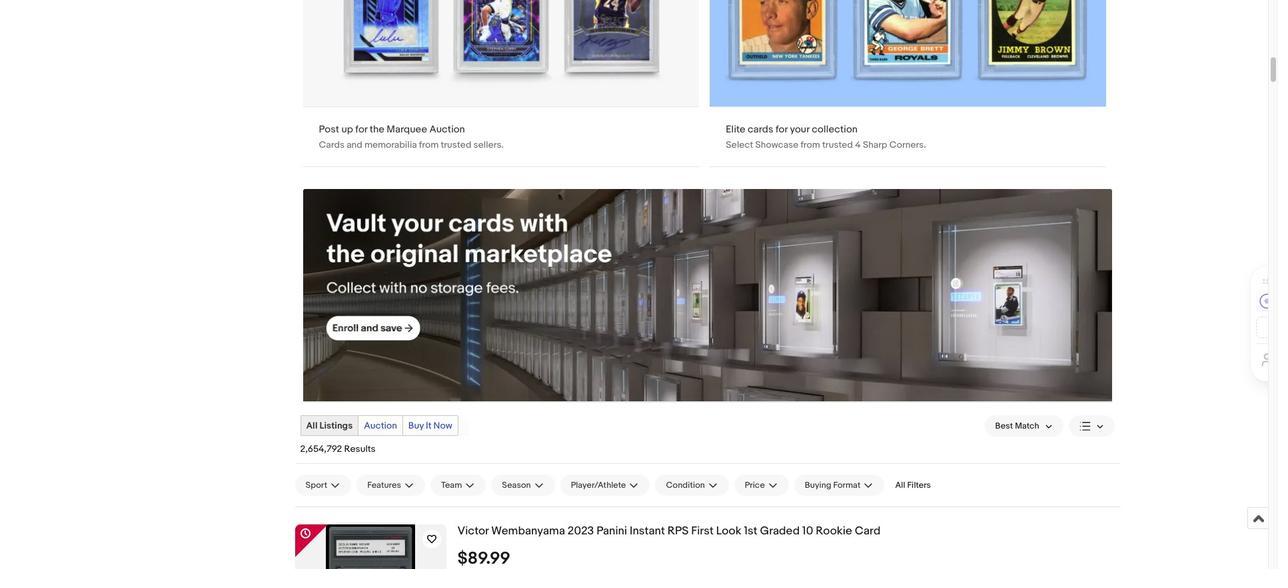 Task type: describe. For each thing, give the bounding box(es) containing it.
sharp
[[863, 139, 888, 151]]

sport
[[306, 481, 327, 492]]

best match button
[[985, 416, 1064, 438]]

wembanyama
[[491, 526, 565, 539]]

10
[[803, 526, 813, 539]]

price button
[[734, 476, 789, 497]]

view: list view image
[[1079, 420, 1104, 434]]

best match
[[996, 422, 1040, 432]]

auction link
[[359, 417, 402, 436]]

from inside post up for the marquee auction cards and memorabilia from trusted sellers.
[[419, 139, 439, 151]]

season button
[[491, 476, 555, 497]]

panini
[[597, 526, 627, 539]]

ebay vault image
[[303, 189, 1112, 402]]

buying format
[[805, 481, 861, 492]]

all listings
[[306, 421, 353, 432]]

buying format button
[[794, 476, 885, 497]]

rookie
[[816, 526, 852, 539]]

graded
[[760, 526, 800, 539]]

cards
[[748, 123, 774, 136]]

buy it now
[[408, 421, 453, 432]]

filters
[[907, 481, 931, 492]]

2,654,792 results
[[300, 444, 376, 456]]

and
[[347, 139, 362, 151]]

victor wembanyama 2023 panini instant rps first look 1st graded 10 rookie card link
[[458, 526, 1120, 539]]

4
[[855, 139, 861, 151]]

up
[[342, 123, 353, 136]]

select
[[726, 139, 754, 151]]

cards
[[319, 139, 345, 151]]

sellers.
[[474, 139, 504, 151]]

player/athlete
[[571, 481, 626, 492]]

victor wembanyama 2023 panini instant rps first look 1st graded 10 rookie card
[[458, 526, 881, 539]]

showcase
[[756, 139, 799, 151]]

listings
[[320, 421, 353, 432]]

collection
[[812, 123, 858, 136]]

condition button
[[656, 476, 729, 497]]

1st
[[744, 526, 758, 539]]

marquee
[[387, 123, 427, 136]]

team button
[[431, 476, 486, 497]]

2023
[[568, 526, 594, 539]]

rps
[[668, 526, 689, 539]]

the
[[370, 123, 385, 136]]



Task type: vqa. For each thing, say whether or not it's contained in the screenshot.
Now
yes



Task type: locate. For each thing, give the bounding box(es) containing it.
2 for from the left
[[776, 123, 788, 136]]

auction right the marquee
[[430, 123, 465, 136]]

all
[[306, 421, 318, 432], [895, 481, 906, 492]]

None text field
[[303, 189, 1112, 403]]

condition
[[666, 481, 705, 492]]

all inside button
[[895, 481, 906, 492]]

1 horizontal spatial trusted
[[823, 139, 853, 151]]

1 vertical spatial auction
[[364, 421, 397, 432]]

look
[[716, 526, 742, 539]]

match
[[1015, 422, 1040, 432]]

trusted
[[441, 139, 472, 151], [823, 139, 853, 151]]

all for all filters
[[895, 481, 906, 492]]

from down the marquee
[[419, 139, 439, 151]]

0 horizontal spatial trusted
[[441, 139, 472, 151]]

1 trusted from the left
[[441, 139, 472, 151]]

best
[[996, 422, 1013, 432]]

for
[[355, 123, 368, 136], [776, 123, 788, 136]]

0 horizontal spatial all
[[306, 421, 318, 432]]

player/athlete button
[[560, 476, 650, 497]]

team
[[441, 481, 462, 492]]

buy
[[408, 421, 424, 432]]

card
[[855, 526, 881, 539]]

1 from from the left
[[419, 139, 439, 151]]

memorabilia
[[365, 139, 417, 151]]

auction up results
[[364, 421, 397, 432]]

for inside elite cards for your collection select showcase from trusted 4 sharp corners.
[[776, 123, 788, 136]]

all listings link
[[301, 417, 358, 436]]

instant
[[630, 526, 665, 539]]

for right up at the left top of page
[[355, 123, 368, 136]]

elite cards for your collection select showcase from trusted 4 sharp corners.
[[726, 123, 926, 151]]

format
[[834, 481, 861, 492]]

first
[[691, 526, 714, 539]]

2,654,792
[[300, 444, 342, 456]]

trusted down collection
[[823, 139, 853, 151]]

price
[[745, 481, 765, 492]]

post up for the marquee auction cards and memorabilia from trusted sellers.
[[319, 123, 504, 151]]

from
[[419, 139, 439, 151], [801, 139, 820, 151]]

2 trusted from the left
[[823, 139, 853, 151]]

buying
[[805, 481, 832, 492]]

2 from from the left
[[801, 139, 820, 151]]

1 horizontal spatial all
[[895, 481, 906, 492]]

0 horizontal spatial auction
[[364, 421, 397, 432]]

all left filters at the right of the page
[[895, 481, 906, 492]]

1 horizontal spatial auction
[[430, 123, 465, 136]]

for for up
[[355, 123, 368, 136]]

post
[[319, 123, 339, 136]]

your
[[790, 123, 810, 136]]

None text field
[[303, 0, 699, 167], [710, 0, 1107, 167], [303, 0, 699, 167], [710, 0, 1107, 167]]

0 horizontal spatial for
[[355, 123, 368, 136]]

1 horizontal spatial from
[[801, 139, 820, 151]]

season
[[502, 481, 531, 492]]

features button
[[357, 476, 425, 497]]

all inside "link"
[[306, 421, 318, 432]]

sport button
[[295, 476, 351, 497]]

trusted inside post up for the marquee auction cards and memorabilia from trusted sellers.
[[441, 139, 472, 151]]

0 vertical spatial auction
[[430, 123, 465, 136]]

all for all listings
[[306, 421, 318, 432]]

auction inside post up for the marquee auction cards and memorabilia from trusted sellers.
[[430, 123, 465, 136]]

from down your
[[801, 139, 820, 151]]

buy it now link
[[403, 417, 458, 436]]

all filters
[[895, 481, 931, 492]]

corners.
[[890, 139, 926, 151]]

for up showcase
[[776, 123, 788, 136]]

0 horizontal spatial from
[[419, 139, 439, 151]]

0 vertical spatial all
[[306, 421, 318, 432]]

1 for from the left
[[355, 123, 368, 136]]

auction
[[430, 123, 465, 136], [364, 421, 397, 432]]

trusted left sellers.
[[441, 139, 472, 151]]

features
[[367, 481, 401, 492]]

1 horizontal spatial for
[[776, 123, 788, 136]]

victor
[[458, 526, 489, 539]]

for for cards
[[776, 123, 788, 136]]

for inside post up for the marquee auction cards and memorabilia from trusted sellers.
[[355, 123, 368, 136]]

victor wembanyama 2023 panini instant rps first look 1st graded 10 rookie card image
[[326, 526, 416, 570]]

from inside elite cards for your collection select showcase from trusted 4 sharp corners.
[[801, 139, 820, 151]]

all left listings
[[306, 421, 318, 432]]

it
[[426, 421, 432, 432]]

results
[[344, 444, 376, 456]]

elite
[[726, 123, 746, 136]]

now
[[434, 421, 453, 432]]

1 vertical spatial all
[[895, 481, 906, 492]]

all filters button
[[890, 476, 937, 497]]

trusted inside elite cards for your collection select showcase from trusted 4 sharp corners.
[[823, 139, 853, 151]]



